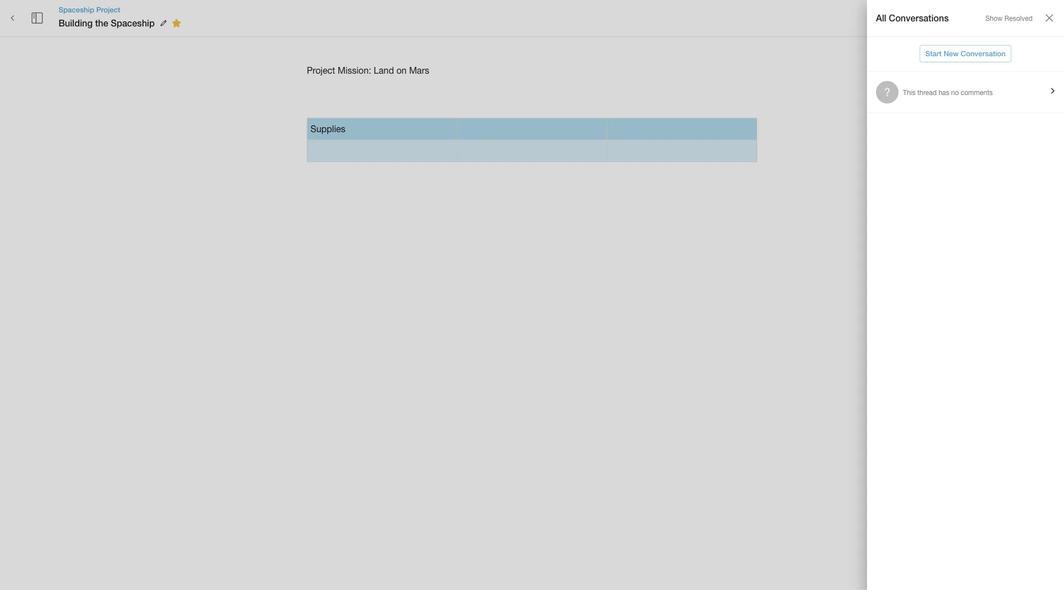 Task type: locate. For each thing, give the bounding box(es) containing it.
0 vertical spatial project
[[96, 5, 120, 14]]

start
[[926, 49, 942, 58]]

0 vertical spatial spaceship
[[59, 5, 94, 14]]

spaceship project link
[[59, 4, 185, 15]]

1 vertical spatial project
[[307, 65, 335, 75]]

1 horizontal spatial spaceship
[[111, 18, 155, 28]]

on
[[397, 65, 407, 75]]

has
[[939, 89, 950, 97]]

spaceship up building
[[59, 5, 94, 14]]

project
[[96, 5, 120, 14], [307, 65, 335, 75]]

all conversations
[[876, 13, 949, 23]]

?
[[885, 85, 891, 99]]

building
[[59, 18, 93, 28]]

thread
[[918, 89, 937, 97]]

this
[[904, 89, 916, 97]]

project inside spaceship project link
[[96, 5, 120, 14]]

tb button
[[866, 7, 888, 29]]

1 vertical spatial spaceship
[[111, 18, 155, 28]]

start new conversation button
[[920, 45, 1012, 62]]

spaceship down spaceship project link
[[111, 18, 155, 28]]

project up the 'building the spaceship'
[[96, 5, 120, 14]]

project mission: land on mars
[[307, 65, 430, 75]]

1 horizontal spatial project
[[307, 65, 335, 75]]

show
[[986, 14, 1003, 22]]

0 horizontal spatial project
[[96, 5, 120, 14]]

spaceship
[[59, 5, 94, 14], [111, 18, 155, 28]]

conversation
[[961, 49, 1006, 58]]

spaceship project
[[59, 5, 120, 14]]

spaceship inside spaceship project link
[[59, 5, 94, 14]]

project left mission:
[[307, 65, 335, 75]]

mission:
[[338, 65, 371, 75]]

0 horizontal spatial spaceship
[[59, 5, 94, 14]]

land
[[374, 65, 394, 75]]

tb
[[873, 14, 881, 22]]



Task type: vqa. For each thing, say whether or not it's contained in the screenshot.
the
yes



Task type: describe. For each thing, give the bounding box(es) containing it.
conversations
[[889, 13, 949, 23]]

new
[[944, 49, 959, 58]]

comments
[[961, 89, 993, 97]]

no
[[952, 89, 959, 97]]

resolved
[[1005, 14, 1033, 22]]

supplies
[[311, 124, 346, 134]]

all
[[876, 13, 887, 23]]

more
[[1024, 14, 1042, 22]]

start new conversation
[[926, 49, 1006, 58]]

more button
[[1015, 9, 1051, 27]]

mars
[[409, 65, 430, 75]]

this thread has no comments
[[904, 89, 993, 97]]

building the spaceship
[[59, 18, 155, 28]]

show resolved
[[986, 14, 1033, 22]]

the
[[95, 18, 108, 28]]



